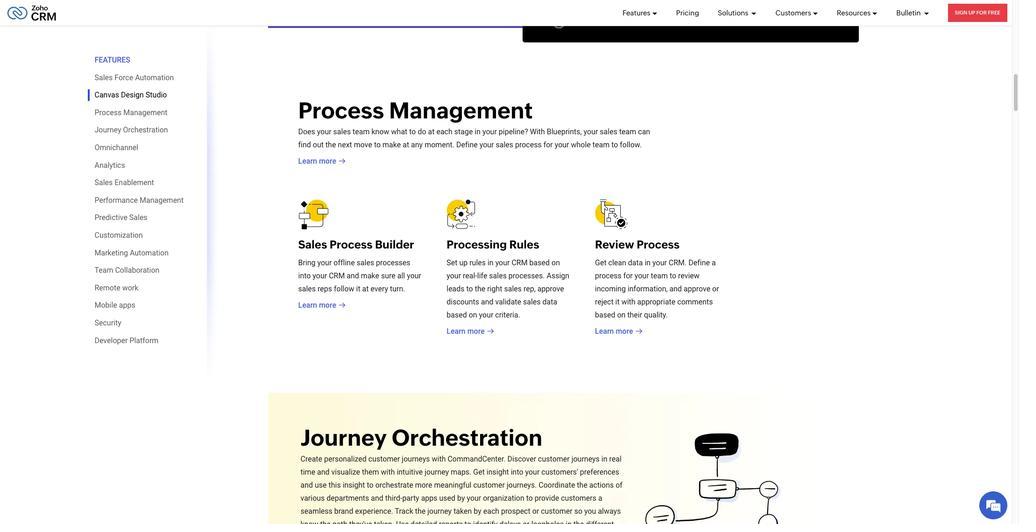 Task type: describe. For each thing, give the bounding box(es) containing it.
various
[[301, 495, 325, 503]]

use
[[315, 481, 327, 490]]

meaningful
[[434, 481, 471, 490]]

studio
[[146, 91, 167, 100]]

customer up "customers'"
[[538, 455, 570, 464]]

apps inside journey orchestration create personalized customer journeys with commandcenter. discover customer journeys in real time and visualize them with intuitive journey maps. get insight into your customers' preferences and use this insight to orchestrate more meaningful customer journeys. coordinate the actions of various departments and third-party apps used by your organization to provide customers a seamless brand experience. track the journey taken by each prospect or customer so you always know the path they've taken. use detailed reports to identify delays or loopholes in the diff
[[421, 495, 437, 503]]

comments
[[677, 298, 713, 307]]

0 vertical spatial at
[[428, 127, 435, 136]]

sales down pipeline?
[[496, 140, 513, 149]]

make inside process management does your sales team know what to do at each stage in your pipeline? with blueprints, your sales team can find out the next move to make at any moment. define your sales process for your whole team to follow.
[[383, 140, 401, 149]]

approve inside set up rules in your crm based on your real-life sales processes. assign leads to the right sales rep, approve discounts and validate sales data based on your criteria.
[[537, 285, 564, 294]]

features link
[[622, 0, 657, 26]]

loopholes
[[531, 521, 564, 525]]

journeys.
[[507, 481, 537, 490]]

create
[[301, 455, 322, 464]]

used
[[439, 495, 455, 503]]

on inside get clean data in your crm. define a process for your team to review incoming information, and approve or reject it with appropriate comments based on their quality.
[[617, 311, 625, 320]]

management for performance management
[[140, 196, 184, 205]]

into inside journey orchestration create personalized customer journeys with commandcenter. discover customer journeys in real time and visualize them with intuitive journey maps. get insight into your customers' preferences and use this insight to orchestrate more meaningful customer journeys. coordinate the actions of various departments and third-party apps used by your organization to provide customers a seamless brand experience. track the journey taken by each prospect or customer so you always know the path they've taken. use detailed reports to identify delays or loopholes in the diff
[[511, 468, 523, 477]]

features
[[622, 9, 650, 17]]

and down time
[[301, 481, 313, 490]]

reject
[[595, 298, 613, 307]]

bring
[[298, 258, 315, 267]]

set
[[447, 258, 457, 267]]

learn more down out
[[298, 157, 336, 166]]

moment.
[[425, 140, 454, 149]]

bulletin link
[[896, 0, 929, 26]]

process up crm.
[[637, 238, 680, 251]]

departments
[[327, 495, 369, 503]]

sales up next
[[333, 127, 351, 136]]

marketing
[[95, 249, 128, 258]]

for inside process management does your sales team know what to do at each stage in your pipeline? with blueprints, your sales team can find out the next move to make at any moment. define your sales process for your whole team to follow.
[[543, 140, 553, 149]]

process inside get clean data in your crm. define a process for your team to review incoming information, and approve or reject it with appropriate comments based on their quality.
[[595, 272, 621, 280]]

orchestration for journey orchestration
[[123, 126, 168, 135]]

maps.
[[451, 468, 471, 477]]

sales left can
[[600, 127, 617, 136]]

orchestration for journey orchestration create personalized customer journeys with commandcenter. discover customer journeys in real time and visualize them with intuitive journey maps. get insight into your customers' preferences and use this insight to orchestrate more meaningful customer journeys. coordinate the actions of various departments and third-party apps used by your organization to provide customers a seamless brand experience. track the journey taken by each prospect or customer so you always know the path they've taken. use detailed reports to identify delays or loopholes in the diff
[[392, 425, 542, 452]]

crm inside set up rules in your crm based on your real-life sales processes. assign leads to the right sales rep, approve discounts and validate sales data based on your criteria.
[[512, 258, 528, 267]]

1 horizontal spatial insight
[[487, 468, 509, 477]]

learn more link for sales
[[298, 300, 346, 311]]

sales up validate
[[504, 285, 522, 294]]

builder
[[375, 238, 414, 251]]

to down 'journeys.'
[[526, 495, 533, 503]]

know inside process management does your sales team know what to do at each stage in your pipeline? with blueprints, your sales team can find out the next move to make at any moment. define your sales process for your whole team to follow.
[[372, 127, 389, 136]]

the up detailed
[[415, 508, 426, 517]]

1 vertical spatial at
[[403, 140, 409, 149]]

solutions
[[718, 9, 750, 17]]

team collaboration
[[95, 266, 159, 275]]

menu shadow image
[[207, 0, 221, 398]]

sales up right
[[489, 272, 507, 280]]

force
[[115, 73, 133, 82]]

and inside set up rules in your crm based on your real-life sales processes. assign leads to the right sales rep, approve discounts and validate sales data based on your criteria.
[[481, 298, 493, 307]]

processing
[[447, 238, 507, 251]]

blueprints,
[[547, 127, 582, 136]]

process management
[[95, 108, 167, 117]]

provide
[[535, 495, 559, 503]]

security
[[95, 319, 121, 328]]

canvas design studio
[[95, 91, 167, 100]]

customers
[[775, 9, 811, 17]]

0 vertical spatial journey
[[425, 468, 449, 477]]

do
[[418, 127, 426, 136]]

to down them
[[367, 481, 373, 490]]

experience.
[[355, 508, 393, 517]]

process down canvas
[[95, 108, 122, 117]]

0 horizontal spatial apps
[[119, 301, 135, 310]]

into inside bring your offline sales processes into your crm and make sure all your sales reps follow it at every turn.
[[298, 272, 311, 280]]

a inside journey orchestration create personalized customer journeys with commandcenter. discover customer journeys in real time and visualize them with intuitive journey maps. get insight into your customers' preferences and use this insight to orchestrate more meaningful customer journeys. coordinate the actions of various departments and third-party apps used by your organization to provide customers a seamless brand experience. track the journey taken by each prospect or customer so you always know the path they've taken. use detailed reports to identify delays or loopholes in the diff
[[598, 495, 602, 503]]

the down so
[[573, 521, 584, 525]]

a inside get clean data in your crm. define a process for your team to review incoming information, and approve or reject it with appropriate comments based on their quality.
[[712, 258, 716, 267]]

discover
[[507, 455, 536, 464]]

team inside get clean data in your crm. define a process for your team to review incoming information, and approve or reject it with appropriate comments based on their quality.
[[651, 272, 668, 280]]

sign up for free
[[955, 10, 1000, 15]]

comand center screen image
[[644, 434, 793, 525]]

for inside get clean data in your crm. define a process for your team to review incoming information, and approve or reject it with appropriate comments based on their quality.
[[623, 272, 633, 280]]

commandcenter.
[[448, 455, 506, 464]]

their
[[627, 311, 642, 320]]

clean
[[608, 258, 626, 267]]

mobile apps
[[95, 301, 135, 310]]

process up offline
[[330, 238, 373, 251]]

real
[[609, 455, 622, 464]]

rules
[[509, 238, 539, 251]]

seamless
[[301, 508, 332, 517]]

stage
[[454, 127, 473, 136]]

pricing link
[[676, 0, 699, 26]]

taken.
[[374, 521, 394, 525]]

delays
[[499, 521, 521, 525]]

use
[[396, 521, 409, 525]]

resources
[[837, 9, 871, 17]]

1 vertical spatial by
[[474, 508, 481, 517]]

journey orchestration create personalized customer journeys with commandcenter. discover customer journeys in real time and visualize them with intuitive journey maps. get insight into your customers' preferences and use this insight to orchestrate more meaningful customer journeys. coordinate the actions of various departments and third-party apps used by your organization to provide customers a seamless brand experience. track the journey taken by each prospect or customer so you always know the path they've taken. use detailed reports to identify delays or loopholes in the diff
[[301, 425, 622, 525]]

performance management
[[95, 196, 184, 205]]

orchestrate
[[375, 481, 413, 490]]

customization
[[95, 231, 143, 240]]

get inside get clean data in your crm. define a process for your team to review incoming information, and approve or reject it with appropriate comments based on their quality.
[[595, 258, 606, 267]]

sign
[[955, 10, 967, 15]]

marketing automation
[[95, 249, 169, 258]]

set up rules in your crm based on your real-life sales processes. assign leads to the right sales rep, approve discounts and validate sales data based on your criteria.
[[447, 258, 569, 320]]

know inside journey orchestration create personalized customer journeys with commandcenter. discover customer journeys in real time and visualize them with intuitive journey maps. get insight into your customers' preferences and use this insight to orchestrate more meaningful customer journeys. coordinate the actions of various departments and third-party apps used by your organization to provide customers a seamless brand experience. track the journey taken by each prospect or customer so you always know the path they've taken. use detailed reports to identify delays or loopholes in the diff
[[301, 521, 318, 525]]

review process
[[595, 238, 680, 251]]

get inside journey orchestration create personalized customer journeys with commandcenter. discover customer journeys in real time and visualize them with intuitive journey maps. get insight into your customers' preferences and use this insight to orchestrate more meaningful customer journeys. coordinate the actions of various departments and third-party apps used by your organization to provide customers a seamless brand experience. track the journey taken by each prospect or customer so you always know the path they've taken. use detailed reports to identify delays or loopholes in the diff
[[473, 468, 485, 477]]

prospect
[[501, 508, 530, 517]]

quality.
[[644, 311, 668, 320]]

more for sales
[[319, 301, 336, 310]]

to left follow.
[[611, 140, 618, 149]]

customer up organization
[[473, 481, 505, 490]]

reps
[[318, 285, 332, 294]]

up
[[459, 258, 468, 267]]

validate
[[495, 298, 521, 307]]

solutions link
[[718, 0, 757, 26]]

to inside set up rules in your crm based on your real-life sales processes. assign leads to the right sales rep, approve discounts and validate sales data based on your criteria.
[[466, 285, 473, 294]]

in left real
[[601, 455, 607, 464]]

out
[[313, 140, 324, 149]]

bulletin
[[896, 9, 922, 17]]

developer platform
[[95, 336, 158, 345]]

and up use
[[317, 468, 330, 477]]

rep,
[[524, 285, 536, 294]]

sales down sales process builder
[[357, 258, 374, 267]]

sales for sales force automation
[[95, 73, 113, 82]]

to down taken
[[465, 521, 471, 525]]

sales for sales process builder
[[298, 238, 327, 251]]

platform
[[130, 336, 158, 345]]

customers
[[561, 495, 596, 503]]

management for process management does your sales team know what to do at each stage in your pipeline? with blueprints, your sales team can find out the next move to make at any moment. define your sales process for your whole team to follow.
[[389, 97, 533, 124]]

learn down the find
[[298, 157, 317, 166]]

1 horizontal spatial on
[[552, 258, 560, 267]]

each inside journey orchestration create personalized customer journeys with commandcenter. discover customer journeys in real time and visualize them with intuitive journey maps. get insight into your customers' preferences and use this insight to orchestrate more meaningful customer journeys. coordinate the actions of various departments and third-party apps used by your organization to provide customers a seamless brand experience. track the journey taken by each prospect or customer so you always know the path they've taken. use detailed reports to identify delays or loopholes in the diff
[[483, 508, 499, 517]]

actions
[[589, 481, 614, 490]]

sign up for free link
[[948, 4, 1007, 22]]

party
[[402, 495, 419, 503]]

criteria.
[[495, 311, 520, 320]]

more down out
[[319, 157, 336, 166]]

learn for processing
[[447, 327, 465, 336]]

process inside process management does your sales team know what to do at each stage in your pipeline? with blueprints, your sales team can find out the next move to make at any moment. define your sales process for your whole team to follow.
[[515, 140, 542, 149]]

0 horizontal spatial by
[[457, 495, 465, 503]]

of
[[616, 481, 622, 490]]

sales enablement
[[95, 178, 154, 187]]

customer up them
[[368, 455, 400, 464]]

team
[[95, 266, 113, 275]]

detailed
[[411, 521, 437, 525]]



Task type: vqa. For each thing, say whether or not it's contained in the screenshot.
Always
yes



Task type: locate. For each thing, give the bounding box(es) containing it.
0 horizontal spatial orchestration
[[123, 126, 168, 135]]

0 horizontal spatial journey
[[95, 126, 121, 135]]

apps left used on the bottom left of page
[[421, 495, 437, 503]]

1 horizontal spatial process
[[595, 272, 621, 280]]

0 vertical spatial insight
[[487, 468, 509, 477]]

the right out
[[325, 140, 336, 149]]

each inside process management does your sales team know what to do at each stage in your pipeline? with blueprints, your sales team can find out the next move to make at any moment. define your sales process for your whole team to follow.
[[436, 127, 452, 136]]

remote work
[[95, 284, 138, 293]]

so
[[574, 508, 582, 517]]

assign
[[547, 272, 569, 280]]

0 horizontal spatial for
[[543, 140, 553, 149]]

process up 'incoming'
[[595, 272, 621, 280]]

next
[[338, 140, 352, 149]]

0 vertical spatial automation
[[135, 73, 174, 82]]

and inside bring your offline sales processes into your crm and make sure all your sales reps follow it at every turn.
[[347, 272, 359, 280]]

apps down work
[[119, 301, 135, 310]]

brand
[[334, 508, 353, 517]]

appropriate
[[637, 298, 675, 307]]

for
[[976, 10, 987, 15]]

learn more link for processing
[[447, 326, 494, 337]]

0 vertical spatial by
[[457, 495, 465, 503]]

up
[[968, 10, 975, 15]]

visualize
[[331, 468, 360, 477]]

a down actions
[[598, 495, 602, 503]]

at right do on the top of the page
[[428, 127, 435, 136]]

with inside get clean data in your crm. define a process for your team to review incoming information, and approve or reject it with appropriate comments based on their quality.
[[621, 298, 635, 307]]

know down seamless at the bottom left
[[301, 521, 318, 525]]

leads
[[447, 285, 464, 294]]

orchestration up commandcenter.
[[392, 425, 542, 452]]

it right follow
[[356, 285, 360, 294]]

the up customers
[[577, 481, 587, 490]]

journey for journey orchestration create personalized customer journeys with commandcenter. discover customer journeys in real time and visualize them with intuitive journey maps. get insight into your customers' preferences and use this insight to orchestrate more meaningful customer journeys. coordinate the actions of various departments and third-party apps used by your organization to provide customers a seamless brand experience. track the journey taken by each prospect or customer so you always know the path they've taken. use detailed reports to identify delays or loopholes in the diff
[[301, 425, 387, 452]]

approve up comments
[[684, 285, 710, 294]]

always
[[598, 508, 621, 517]]

2 horizontal spatial with
[[621, 298, 635, 307]]

learn more down reps
[[298, 301, 336, 310]]

and up experience.
[[371, 495, 383, 503]]

0 horizontal spatial each
[[436, 127, 452, 136]]

at left every
[[362, 285, 369, 294]]

approve
[[537, 285, 564, 294], [684, 285, 710, 294]]

2 horizontal spatial at
[[428, 127, 435, 136]]

0 vertical spatial or
[[712, 285, 719, 294]]

0 horizontal spatial on
[[469, 311, 477, 320]]

1 vertical spatial get
[[473, 468, 485, 477]]

based down discounts
[[447, 311, 467, 320]]

1 vertical spatial each
[[483, 508, 499, 517]]

in down the review process
[[645, 258, 651, 267]]

get down commandcenter.
[[473, 468, 485, 477]]

make up every
[[361, 272, 379, 280]]

all
[[397, 272, 405, 280]]

management down enablement
[[140, 196, 184, 205]]

1 horizontal spatial approve
[[684, 285, 710, 294]]

life
[[477, 272, 487, 280]]

enablement
[[115, 178, 154, 187]]

the inside set up rules in your crm based on your real-life sales processes. assign leads to the right sales rep, approve discounts and validate sales data based on your criteria.
[[475, 285, 485, 294]]

2 horizontal spatial or
[[712, 285, 719, 294]]

1 horizontal spatial based
[[529, 258, 550, 267]]

2 journeys from the left
[[571, 455, 600, 464]]

to down real-
[[466, 285, 473, 294]]

1 horizontal spatial crm
[[512, 258, 528, 267]]

processes.
[[509, 272, 545, 280]]

this
[[329, 481, 341, 490]]

get
[[595, 258, 606, 267], [473, 468, 485, 477]]

2 vertical spatial or
[[523, 521, 529, 525]]

in inside set up rules in your crm based on your real-life sales processes. assign leads to the right sales rep, approve discounts and validate sales data based on your criteria.
[[488, 258, 493, 267]]

define inside process management does your sales team know what to do at each stage in your pipeline? with blueprints, your sales team can find out the next move to make at any moment. define your sales process for your whole team to follow.
[[456, 140, 478, 149]]

0 horizontal spatial insight
[[343, 481, 365, 490]]

1 vertical spatial into
[[511, 468, 523, 477]]

learn more for processing
[[447, 327, 485, 336]]

0 horizontal spatial or
[[523, 521, 529, 525]]

management down studio
[[123, 108, 167, 117]]

1 vertical spatial orchestration
[[392, 425, 542, 452]]

or up comments
[[712, 285, 719, 294]]

2 vertical spatial with
[[381, 468, 395, 477]]

1 vertical spatial insight
[[343, 481, 365, 490]]

0 horizontal spatial define
[[456, 140, 478, 149]]

1 vertical spatial with
[[432, 455, 446, 464]]

0 horizontal spatial with
[[381, 468, 395, 477]]

with up meaningful
[[432, 455, 446, 464]]

1 vertical spatial a
[[598, 495, 602, 503]]

offline
[[334, 258, 355, 267]]

can
[[638, 127, 650, 136]]

journeys up intuitive
[[402, 455, 430, 464]]

1 horizontal spatial with
[[432, 455, 446, 464]]

1 vertical spatial journey
[[427, 508, 452, 517]]

make down what
[[383, 140, 401, 149]]

the inside process management does your sales team know what to do at each stage in your pipeline? with blueprints, your sales team can find out the next move to make at any moment. define your sales process for your whole team to follow.
[[325, 140, 336, 149]]

1 horizontal spatial know
[[372, 127, 389, 136]]

2 approve from the left
[[684, 285, 710, 294]]

0 horizontal spatial at
[[362, 285, 369, 294]]

0 vertical spatial it
[[356, 285, 360, 294]]

0 vertical spatial crm
[[512, 258, 528, 267]]

automation up the 'collaboration'
[[130, 249, 169, 258]]

know
[[372, 127, 389, 136], [301, 521, 318, 525]]

data inside set up rules in your crm based on your real-life sales processes. assign leads to the right sales rep, approve discounts and validate sales data based on your criteria.
[[542, 298, 557, 307]]

1 horizontal spatial apps
[[421, 495, 437, 503]]

with
[[621, 298, 635, 307], [432, 455, 446, 464], [381, 468, 395, 477]]

them
[[362, 468, 379, 477]]

more for review
[[616, 327, 633, 336]]

0 horizontal spatial know
[[301, 521, 318, 525]]

a right crm.
[[712, 258, 716, 267]]

customers'
[[541, 468, 578, 477]]

learn more down discounts
[[447, 327, 485, 336]]

it inside get clean data in your crm. define a process for your team to review incoming information, and approve or reject it with appropriate comments based on their quality.
[[615, 298, 620, 307]]

or inside get clean data in your crm. define a process for your team to review incoming information, and approve or reject it with appropriate comments based on their quality.
[[712, 285, 719, 294]]

orchestration inside journey orchestration create personalized customer journeys with commandcenter. discover customer journeys in real time and visualize them with intuitive journey maps. get insight into your customers' preferences and use this insight to orchestrate more meaningful customer journeys. coordinate the actions of various departments and third-party apps used by your organization to provide customers a seamless brand experience. track the journey taken by each prospect or customer so you always know the path they've taken. use detailed reports to identify delays or loopholes in the diff
[[392, 425, 542, 452]]

based down the reject
[[595, 311, 615, 320]]

journey for journey orchestration
[[95, 126, 121, 135]]

0 vertical spatial know
[[372, 127, 389, 136]]

it
[[356, 285, 360, 294], [615, 298, 620, 307]]

learn
[[298, 157, 317, 166], [298, 301, 317, 310], [447, 327, 465, 336], [595, 327, 614, 336]]

omnichannel
[[95, 143, 138, 152]]

1 vertical spatial data
[[542, 298, 557, 307]]

0 vertical spatial for
[[543, 140, 553, 149]]

1 horizontal spatial journeys
[[571, 455, 600, 464]]

organization
[[483, 495, 524, 503]]

crm up processes.
[[512, 258, 528, 267]]

it right the reject
[[615, 298, 620, 307]]

based inside get clean data in your crm. define a process for your team to review incoming information, and approve or reject it with appropriate comments based on their quality.
[[595, 311, 615, 320]]

follow
[[334, 285, 354, 294]]

learn more for review
[[595, 327, 633, 336]]

crm inside bring your offline sales processes into your crm and make sure all your sales reps follow it at every turn.
[[329, 272, 345, 280]]

learn more link down reps
[[298, 300, 346, 311]]

2 horizontal spatial based
[[595, 311, 615, 320]]

0 horizontal spatial data
[[542, 298, 557, 307]]

0 vertical spatial make
[[383, 140, 401, 149]]

0 horizontal spatial get
[[473, 468, 485, 477]]

more inside journey orchestration create personalized customer journeys with commandcenter. discover customer journeys in real time and visualize them with intuitive journey maps. get insight into your customers' preferences and use this insight to orchestrate more meaningful customer journeys. coordinate the actions of various departments and third-party apps used by your organization to provide customers a seamless brand experience. track the journey taken by each prospect or customer so you always know the path they've taken. use detailed reports to identify delays or loopholes in the diff
[[415, 481, 432, 490]]

in inside process management does your sales team know what to do at each stage in your pipeline? with blueprints, your sales team can find out the next move to make at any moment. define your sales process for your whole team to follow.
[[475, 127, 481, 136]]

define down stage
[[456, 140, 478, 149]]

learn for review
[[595, 327, 614, 336]]

1 horizontal spatial make
[[383, 140, 401, 149]]

0 horizontal spatial make
[[361, 272, 379, 280]]

with up their
[[621, 298, 635, 307]]

learn for sales
[[298, 301, 317, 310]]

path
[[333, 521, 347, 525]]

0 vertical spatial orchestration
[[123, 126, 168, 135]]

analytics
[[95, 161, 125, 170]]

each up identify
[[483, 508, 499, 517]]

team up move
[[353, 127, 370, 136]]

design
[[121, 91, 144, 100]]

sales up canvas
[[95, 73, 113, 82]]

journey inside journey orchestration create personalized customer journeys with commandcenter. discover customer journeys in real time and visualize them with intuitive journey maps. get insight into your customers' preferences and use this insight to orchestrate more meaningful customer journeys. coordinate the actions of various departments and third-party apps used by your organization to provide customers a seamless brand experience. track the journey taken by each prospect or customer so you always know the path they've taken. use detailed reports to identify delays or loopholes in the diff
[[301, 425, 387, 452]]

on down discounts
[[469, 311, 477, 320]]

reports
[[439, 521, 463, 525]]

more down discounts
[[467, 327, 485, 336]]

insight up departments
[[343, 481, 365, 490]]

processing rules
[[447, 238, 539, 251]]

1 vertical spatial apps
[[421, 495, 437, 503]]

0 horizontal spatial a
[[598, 495, 602, 503]]

sales left reps
[[298, 285, 316, 294]]

each
[[436, 127, 452, 136], [483, 508, 499, 517]]

1 horizontal spatial orchestration
[[392, 425, 542, 452]]

approve down assign in the right of the page
[[537, 285, 564, 294]]

0 horizontal spatial based
[[447, 311, 467, 320]]

process management does your sales team know what to do at each stage in your pipeline? with blueprints, your sales team can find out the next move to make at any moment. define your sales process for your whole team to follow.
[[298, 97, 650, 149]]

journey orchestration
[[95, 126, 168, 135]]

performance
[[95, 196, 138, 205]]

processes
[[376, 258, 410, 267]]

more for processing
[[467, 327, 485, 336]]

the down life
[[475, 285, 485, 294]]

for down clean
[[623, 272, 633, 280]]

1 horizontal spatial define
[[688, 258, 710, 267]]

1 vertical spatial make
[[361, 272, 379, 280]]

1 horizontal spatial by
[[474, 508, 481, 517]]

0 horizontal spatial approve
[[537, 285, 564, 294]]

each up moment.
[[436, 127, 452, 136]]

automation up studio
[[135, 73, 174, 82]]

and down right
[[481, 298, 493, 307]]

0 horizontal spatial crm
[[329, 272, 345, 280]]

management for process management
[[123, 108, 167, 117]]

the down seamless at the bottom left
[[320, 521, 331, 525]]

1 horizontal spatial or
[[532, 508, 539, 517]]

team up information,
[[651, 272, 668, 280]]

1 vertical spatial or
[[532, 508, 539, 517]]

learn more link for review
[[595, 326, 642, 337]]

in right rules
[[488, 258, 493, 267]]

more down their
[[616, 327, 633, 336]]

management up stage
[[389, 97, 533, 124]]

1 vertical spatial define
[[688, 258, 710, 267]]

journey up omnichannel
[[95, 126, 121, 135]]

approve inside get clean data in your crm. define a process for your team to review incoming information, and approve or reject it with appropriate comments based on their quality.
[[684, 285, 710, 294]]

learn down discounts
[[447, 327, 465, 336]]

0 vertical spatial a
[[712, 258, 716, 267]]

right
[[487, 285, 502, 294]]

sales process builder
[[298, 238, 414, 251]]

review
[[595, 238, 634, 251]]

or
[[712, 285, 719, 294], [532, 508, 539, 517], [523, 521, 529, 525]]

your
[[317, 127, 331, 136], [482, 127, 497, 136], [584, 127, 598, 136], [479, 140, 494, 149], [555, 140, 569, 149], [317, 258, 332, 267], [495, 258, 510, 267], [652, 258, 667, 267], [313, 272, 327, 280], [407, 272, 421, 280], [447, 272, 461, 280], [635, 272, 649, 280], [479, 311, 493, 320], [525, 468, 540, 477], [467, 495, 481, 503]]

in right stage
[[475, 127, 481, 136]]

find
[[298, 140, 311, 149]]

1 horizontal spatial at
[[403, 140, 409, 149]]

1 vertical spatial automation
[[130, 249, 169, 258]]

insight down commandcenter.
[[487, 468, 509, 477]]

0 horizontal spatial journeys
[[402, 455, 430, 464]]

whole
[[571, 140, 591, 149]]

1 vertical spatial process
[[595, 272, 621, 280]]

third-
[[385, 495, 402, 503]]

in
[[475, 127, 481, 136], [488, 258, 493, 267], [645, 258, 651, 267], [601, 455, 607, 464], [566, 521, 572, 525]]

preferences
[[580, 468, 619, 477]]

follow.
[[620, 140, 642, 149]]

1 horizontal spatial a
[[712, 258, 716, 267]]

0 horizontal spatial into
[[298, 272, 311, 280]]

process up next
[[298, 97, 384, 124]]

1 horizontal spatial for
[[623, 272, 633, 280]]

intuitive
[[397, 468, 423, 477]]

sales force automation
[[95, 73, 174, 82]]

to inside get clean data in your crm. define a process for your team to review incoming information, and approve or reject it with appropriate comments based on their quality.
[[670, 272, 676, 280]]

by up taken
[[457, 495, 465, 503]]

or up loopholes
[[532, 508, 539, 517]]

1 horizontal spatial it
[[615, 298, 620, 307]]

remote
[[95, 284, 120, 293]]

0 vertical spatial get
[[595, 258, 606, 267]]

1 vertical spatial know
[[301, 521, 318, 525]]

make
[[383, 140, 401, 149], [361, 272, 379, 280]]

data
[[628, 258, 643, 267], [542, 298, 557, 307]]

for down with
[[543, 140, 553, 149]]

customer
[[368, 455, 400, 464], [538, 455, 570, 464], [473, 481, 505, 490], [541, 508, 572, 517]]

discounts
[[447, 298, 479, 307]]

orchestration
[[123, 126, 168, 135], [392, 425, 542, 452]]

1 vertical spatial it
[[615, 298, 620, 307]]

0 vertical spatial data
[[628, 258, 643, 267]]

team up follow.
[[619, 127, 636, 136]]

into up 'journeys.'
[[511, 468, 523, 477]]

customer up loopholes
[[541, 508, 572, 517]]

to right move
[[374, 140, 381, 149]]

journeys
[[402, 455, 430, 464], [571, 455, 600, 464]]

0 vertical spatial define
[[456, 140, 478, 149]]

rules
[[469, 258, 486, 267]]

0 horizontal spatial it
[[356, 285, 360, 294]]

define inside get clean data in your crm. define a process for your team to review incoming information, and approve or reject it with appropriate comments based on their quality.
[[688, 258, 710, 267]]

1 approve from the left
[[537, 285, 564, 294]]

developer
[[95, 336, 128, 345]]

more down reps
[[319, 301, 336, 310]]

sales down analytics at the top of the page
[[95, 178, 113, 187]]

make inside bring your offline sales processes into your crm and make sure all your sales reps follow it at every turn.
[[361, 272, 379, 280]]

at inside bring your offline sales processes into your crm and make sure all your sales reps follow it at every turn.
[[362, 285, 369, 294]]

insight
[[487, 468, 509, 477], [343, 481, 365, 490]]

with up orchestrate
[[381, 468, 395, 477]]

crm up follow
[[329, 272, 345, 280]]

track
[[395, 508, 413, 517]]

0 horizontal spatial process
[[515, 140, 542, 149]]

1 vertical spatial for
[[623, 272, 633, 280]]

1 vertical spatial journey
[[301, 425, 387, 452]]

and down offline
[[347, 272, 359, 280]]

into down the bring on the left
[[298, 272, 311, 280]]

0 vertical spatial journey
[[95, 126, 121, 135]]

learn more
[[298, 157, 336, 166], [298, 301, 336, 310], [447, 327, 485, 336], [595, 327, 633, 336]]

2 vertical spatial at
[[362, 285, 369, 294]]

learn more for sales
[[298, 301, 336, 310]]

journey down used on the bottom left of page
[[427, 508, 452, 517]]

0 vertical spatial each
[[436, 127, 452, 136]]

every
[[371, 285, 388, 294]]

in inside get clean data in your crm. define a process for your team to review incoming information, and approve or reject it with appropriate comments based on their quality.
[[645, 258, 651, 267]]

it inside bring your offline sales processes into your crm and make sure all your sales reps follow it at every turn.
[[356, 285, 360, 294]]

based
[[529, 258, 550, 267], [447, 311, 467, 320], [595, 311, 615, 320]]

more up party
[[415, 481, 432, 490]]

on up assign in the right of the page
[[552, 258, 560, 267]]

0 vertical spatial apps
[[119, 301, 135, 310]]

for
[[543, 140, 553, 149], [623, 272, 633, 280]]

1 horizontal spatial each
[[483, 508, 499, 517]]

management inside process management does your sales team know what to do at each stage in your pipeline? with blueprints, your sales team can find out the next move to make at any moment. define your sales process for your whole team to follow.
[[389, 97, 533, 124]]

1 horizontal spatial journey
[[301, 425, 387, 452]]

1 journeys from the left
[[402, 455, 430, 464]]

any
[[411, 140, 423, 149]]

process inside process management does your sales team know what to do at each stage in your pipeline? with blueprints, your sales team can find out the next move to make at any moment. define your sales process for your whole team to follow.
[[298, 97, 384, 124]]

and inside get clean data in your crm. define a process for your team to review incoming information, and approve or reject it with appropriate comments based on their quality.
[[670, 285, 682, 294]]

data inside get clean data in your crm. define a process for your team to review incoming information, and approve or reject it with appropriate comments based on their quality.
[[628, 258, 643, 267]]

learn more link down out
[[298, 156, 346, 167]]

2 horizontal spatial on
[[617, 311, 625, 320]]

real-
[[463, 272, 477, 280]]

0 vertical spatial with
[[621, 298, 635, 307]]

1 vertical spatial crm
[[329, 272, 345, 280]]

1 horizontal spatial into
[[511, 468, 523, 477]]

sales for sales enablement
[[95, 178, 113, 187]]

0 vertical spatial into
[[298, 272, 311, 280]]

zoho crm logo image
[[7, 3, 57, 23]]

data down assign in the right of the page
[[542, 298, 557, 307]]

process down with
[[515, 140, 542, 149]]

sales down rep,
[[523, 298, 541, 307]]

journey
[[425, 468, 449, 477], [427, 508, 452, 517]]

to left do on the top of the page
[[409, 127, 416, 136]]

1 horizontal spatial get
[[595, 258, 606, 267]]

work
[[122, 284, 138, 293]]

team right whole
[[593, 140, 610, 149]]

sales down performance management
[[129, 214, 147, 222]]

in right loopholes
[[566, 521, 572, 525]]

identify
[[473, 521, 498, 525]]

0 vertical spatial process
[[515, 140, 542, 149]]

1 horizontal spatial data
[[628, 258, 643, 267]]

crm
[[512, 258, 528, 267], [329, 272, 345, 280]]

coordinate
[[539, 481, 575, 490]]

resources link
[[837, 0, 878, 26]]

data right clean
[[628, 258, 643, 267]]

get left clean
[[595, 258, 606, 267]]

at left any
[[403, 140, 409, 149]]

by
[[457, 495, 465, 503], [474, 508, 481, 517]]



